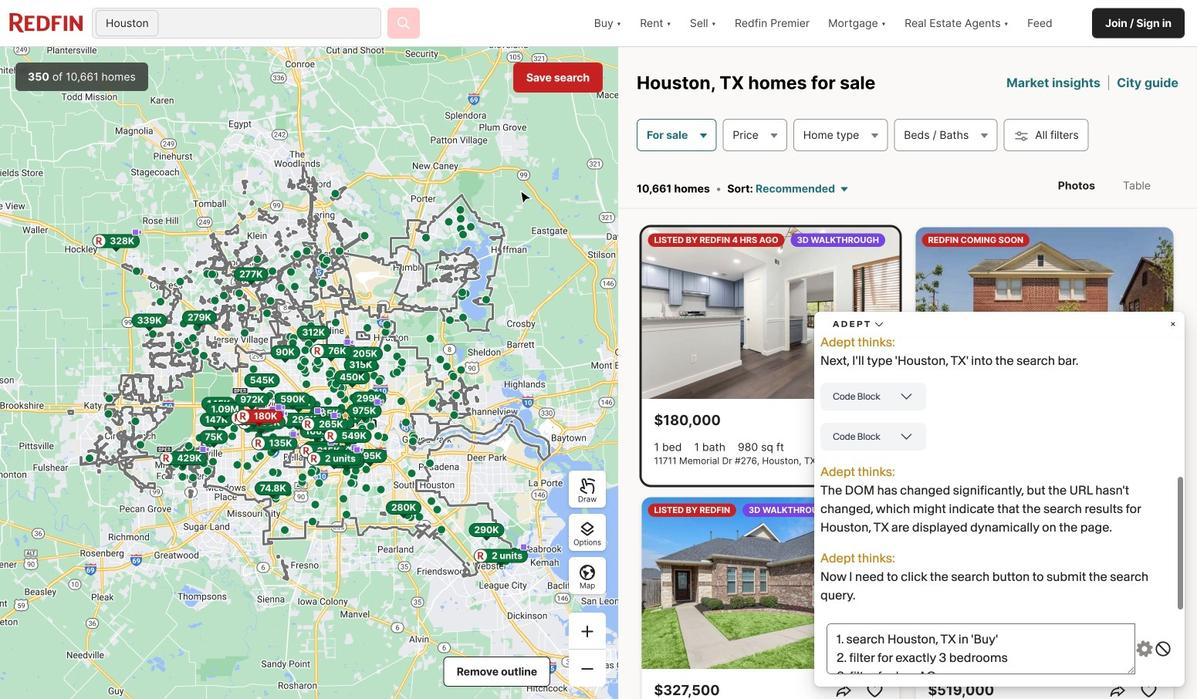 Task type: locate. For each thing, give the bounding box(es) containing it.
1 vertical spatial add home to favorites image
[[1140, 681, 1158, 699]]

list box
[[714, 667, 1179, 699]]

next image
[[875, 304, 893, 322]]

0 horizontal spatial add home to favorites image
[[866, 411, 884, 430]]

1 vertical spatial add home to favorites checkbox
[[1137, 678, 1161, 699]]

submit search image
[[396, 15, 411, 31]]

2 tab from the left
[[813, 157, 939, 197]]

minimum price slider
[[713, 285, 733, 305]]

toggle search results table view tab
[[1111, 167, 1163, 205]]

Enter max text field
[[969, 347, 1166, 365]]

add home to favorites image
[[866, 411, 884, 430], [1140, 681, 1158, 699]]

map region
[[0, 47, 618, 699]]

tab
[[714, 157, 794, 197], [813, 157, 939, 197]]

cell
[[716, 463, 788, 497], [791, 463, 877, 497], [880, 463, 934, 497], [937, 463, 992, 497], [995, 463, 1051, 497], [1054, 463, 1109, 497], [1113, 463, 1176, 497], [716, 547, 783, 581], [786, 547, 844, 581], [847, 547, 915, 581], [918, 547, 977, 581], [980, 547, 1051, 581], [1054, 547, 1114, 581], [1117, 547, 1176, 581]]

dialog
[[695, 0, 1197, 699]]

0 vertical spatial add home to favorites checkbox
[[863, 408, 887, 433]]

option
[[714, 667, 821, 699]]

0 vertical spatial add home to favorites image
[[866, 411, 884, 430]]

tab list
[[714, 157, 1179, 200], [1030, 163, 1179, 208]]

1 horizontal spatial add home to favorites checkbox
[[1137, 678, 1161, 699]]

menu bar
[[774, 38, 1119, 73]]

Add home to favorites checkbox
[[863, 678, 887, 699]]

Enter min text field
[[727, 347, 924, 365]]

Add home to favorites checkbox
[[863, 408, 887, 433], [1137, 678, 1161, 699]]

share home image for add home to favorites checkbox
[[835, 681, 853, 699]]

1 horizontal spatial tab
[[813, 157, 939, 197]]

None search field
[[160, 8, 381, 39]]

0 horizontal spatial add home to favorites checkbox
[[863, 408, 887, 433]]

share home image
[[835, 411, 853, 430], [835, 681, 853, 699], [1109, 681, 1127, 699]]

number of bathrooms row
[[714, 545, 1179, 584]]

0 horizontal spatial tab
[[714, 157, 794, 197]]



Task type: vqa. For each thing, say whether or not it's contained in the screenshot.
LLC to the top
no



Task type: describe. For each thing, give the bounding box(es) containing it.
For sale radio
[[812, 46, 859, 65]]

maximum price slider
[[1159, 285, 1179, 305]]

share home image for the bottom add home to favorites option
[[1109, 681, 1127, 699]]

previous image
[[648, 304, 666, 322]]

share home image for leftmost add home to favorites option
[[835, 411, 853, 430]]

Sold radio
[[1054, 46, 1081, 65]]

google image
[[4, 679, 55, 699]]

toggle search results photos view tab
[[1046, 167, 1108, 205]]

add home to favorites image
[[866, 681, 884, 699]]

For rent radio
[[933, 46, 980, 65]]

1 tab from the left
[[714, 157, 794, 197]]

1 horizontal spatial add home to favorites image
[[1140, 681, 1158, 699]]

number of bedrooms row
[[714, 461, 1179, 499]]



